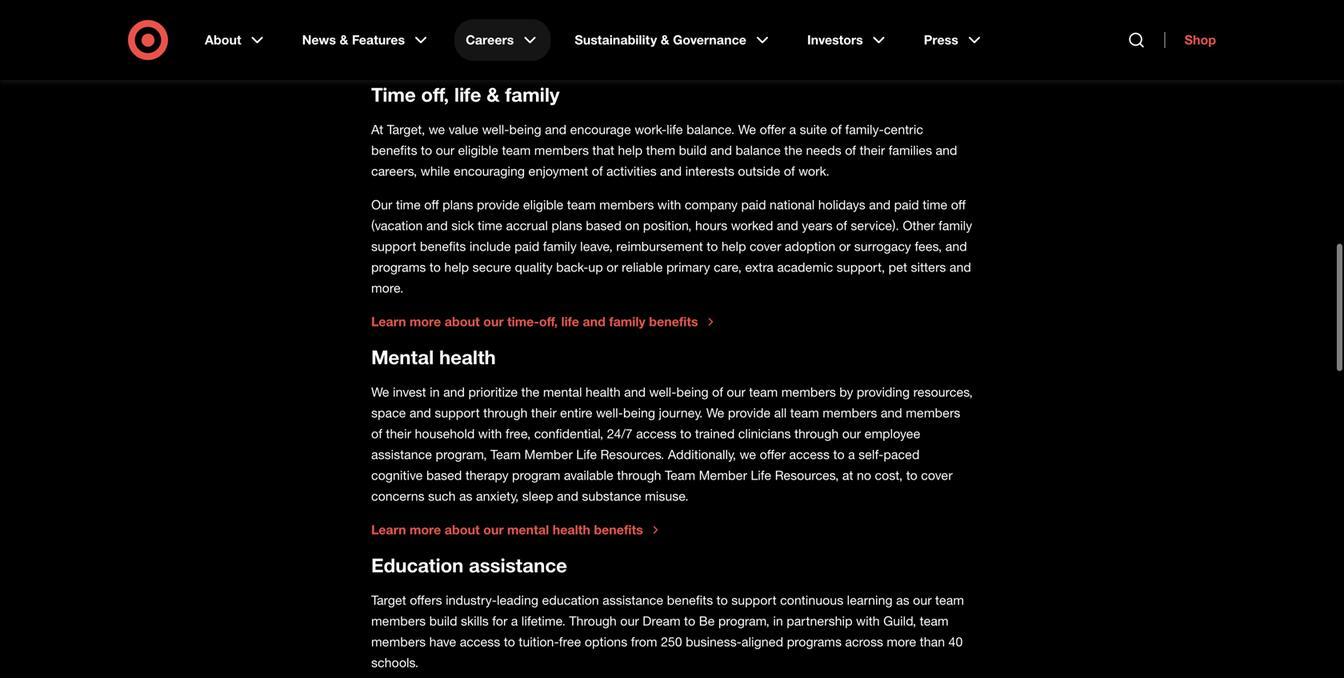 Task type: vqa. For each thing, say whether or not it's contained in the screenshot.
to inside at target, we value well-being and encourage work-life balance. we offer a suite of family-centric benefits to our eligible team members that help them build and balance the needs of their families and careers, while encouraging enjoyment of activities and interests outside of work.
yes



Task type: describe. For each thing, give the bounding box(es) containing it.
family up fees,
[[939, 218, 973, 233]]

members down resources,
[[906, 405, 961, 421]]

family down learn more about our health benefits link
[[505, 83, 560, 106]]

with inside target offers industry-leading education assistance benefits to support continuous learning as our team members build skills for a lifetime. through our dream to be program, in partnership with guild, team members have access to tuition-free options from 250 business-aligned programs across more than 40 schools.
[[857, 613, 880, 629]]

life inside 'link'
[[562, 314, 580, 329]]

sleep
[[523, 488, 554, 504]]

team up provide
[[750, 384, 778, 400]]

target offers industry-leading education assistance benefits to support continuous learning as our team members build skills for a lifetime. through our dream to be program, in partnership with guild, team members have access to tuition-free options from 250 business-aligned programs across more than 40 schools.
[[371, 592, 965, 670]]

and up enjoyment on the left
[[545, 122, 567, 137]]

learn more about our health benefits link
[[371, 51, 617, 67]]

quality
[[515, 259, 553, 275]]

our up the 'guild,'
[[914, 592, 932, 608]]

team up than in the right bottom of the page
[[920, 613, 949, 629]]

families
[[889, 142, 933, 158]]

and left sick
[[427, 218, 448, 233]]

1 horizontal spatial time
[[478, 218, 503, 233]]

investors link
[[797, 19, 900, 61]]

learn for learn more about our health benefits
[[371, 51, 406, 67]]

of up trained
[[713, 384, 724, 400]]

well- up journey.
[[650, 384, 677, 400]]

support inside we invest in and prioritize the mental health and well-being of our team members by providing resources, space and support through their entire well-being journey. we provide all team members and members of their household with free, confidential, 24/7 access to trained clinicians through our employee assistance program, team member life resources. additionally, we offer access to a self-paced cognitive based therapy program available through team member life resources, at no cost, to cover concerns such as anxiety, sleep and substance misuse.
[[435, 405, 480, 421]]

entire
[[560, 405, 593, 421]]

up
[[589, 259, 603, 275]]

get
[[612, 0, 630, 12]]

mental inside we invest in and prioritize the mental health and well-being of our team members by providing resources, space and support through their entire well-being journey. we provide all team members and members of their household with free, confidential, 24/7 access to trained clinicians through our employee assistance program, team member life resources. additionally, we offer access to a self-paced cognitive based therapy program available through team member life resources, at no cost, to cover concerns such as anxiety, sleep and substance misuse.
[[543, 384, 582, 400]]

our up from
[[621, 613, 639, 629]]

health down sleep
[[553, 522, 591, 538]]

more.
[[371, 280, 404, 296]]

leave,
[[581, 239, 613, 254]]

family inside "learn more about our time-off, life and family benefits" 'link'
[[610, 314, 646, 329]]

about for health
[[445, 51, 480, 67]]

that
[[593, 142, 615, 158]]

support,
[[837, 259, 886, 275]]

mental
[[371, 345, 434, 369]]

press
[[924, 32, 959, 48]]

on
[[625, 218, 640, 233]]

2 horizontal spatial paid
[[895, 197, 920, 212]]

secure
[[473, 259, 512, 275]]

0 horizontal spatial or
[[607, 259, 619, 275]]

access right get
[[634, 0, 674, 12]]

to down journey.
[[681, 426, 692, 441]]

health inside plus, all of our u.s.-based team members get access to 24/7 virtual health care visits and access to a free fitness and well-being platform.
[[761, 0, 796, 12]]

include
[[470, 239, 511, 254]]

at
[[371, 122, 384, 137]]

across
[[846, 634, 884, 650]]

misuse.
[[645, 488, 689, 504]]

balance.
[[687, 122, 735, 137]]

have
[[430, 634, 457, 650]]

work.
[[799, 163, 830, 179]]

aligned
[[742, 634, 784, 650]]

based inside plus, all of our u.s.-based team members get access to 24/7 virtual health care visits and access to a free fitness and well-being platform.
[[482, 0, 518, 12]]

about link
[[194, 19, 278, 61]]

resources.
[[601, 447, 665, 462]]

and up "resources."
[[625, 384, 646, 400]]

24/7 inside we invest in and prioritize the mental health and well-being of our team members by providing resources, space and support through their entire well-being journey. we provide all team members and members of their household with free, confidential, 24/7 access to trained clinicians through our employee assistance program, team member life resources. additionally, we offer access to a self-paced cognitive based therapy program available through team member life resources, at no cost, to cover concerns such as anxiety, sleep and substance misuse.
[[607, 426, 633, 441]]

our up self-
[[843, 426, 862, 441]]

more for learn more about our time-off, life and family benefits
[[410, 314, 441, 329]]

our up provide
[[727, 384, 746, 400]]

members down target
[[371, 613, 426, 629]]

members inside 'our time off plans provide eligible team members with company paid national holidays and paid time off (vacation and sick time accrual plans based on position, hours worked and years of service). other family support benefits include paid family leave, reimbursement to help cover adoption or surrogacy fees, and programs to help secure quality back-up or reliable primary care, extra academic support, pet sitters and more.'
[[600, 197, 654, 212]]

with inside 'our time off plans provide eligible team members with company paid national holidays and paid time off (vacation and sick time accrual plans based on position, hours worked and years of service). other family support benefits include paid family leave, reimbursement to help cover adoption or surrogacy fees, and programs to help secure quality back-up or reliable primary care, extra academic support, pet sitters and more.'
[[658, 197, 682, 212]]

partnership
[[787, 613, 853, 629]]

self-
[[859, 447, 884, 462]]

shop link
[[1165, 32, 1217, 48]]

from
[[631, 634, 658, 650]]

1 horizontal spatial plans
[[552, 218, 583, 233]]

time off, life & family
[[371, 83, 565, 106]]

of left the work.
[[784, 163, 795, 179]]

0 vertical spatial plans
[[443, 197, 474, 212]]

health down careers
[[508, 51, 545, 67]]

work-
[[635, 122, 667, 137]]

programs inside target offers industry-leading education assistance benefits to support continuous learning as our team members build skills for a lifetime. through our dream to be program, in partnership with guild, team members have access to tuition-free options from 250 business-aligned programs across more than 40 schools.
[[787, 634, 842, 650]]

careers,
[[371, 163, 417, 179]]

additionally,
[[668, 447, 737, 462]]

our time off plans provide eligible team members with company paid national holidays and paid time off (vacation and sick time accrual plans based on position, hours worked and years of service). other family support benefits include paid family leave, reimbursement to help cover adoption or surrogacy fees, and programs to help secure quality back-up or reliable primary care, extra academic support, pet sitters and more.
[[371, 197, 973, 296]]

and down balance.
[[711, 142, 732, 158]]

to up business-
[[717, 592, 728, 608]]

clinicians
[[739, 426, 791, 441]]

2 horizontal spatial time
[[923, 197, 948, 212]]

target
[[371, 592, 406, 608]]

a inside plus, all of our u.s.-based team members get access to 24/7 virtual health care visits and access to a free fitness and well-being platform.
[[944, 0, 951, 12]]

about for time-
[[445, 314, 480, 329]]

health up prioritize
[[439, 345, 496, 369]]

years
[[802, 218, 833, 233]]

business-
[[686, 634, 742, 650]]

time-
[[508, 314, 539, 329]]

health inside we invest in and prioritize the mental health and well-being of our team members by providing resources, space and support through their entire well-being journey. we provide all team members and members of their household with free, confidential, 24/7 access to trained clinicians through our employee assistance program, team member life resources. additionally, we offer access to a self-paced cognitive based therapy program available through team member life resources, at no cost, to cover concerns such as anxiety, sleep and substance misuse.
[[586, 384, 621, 400]]

and down the them
[[661, 163, 682, 179]]

1 off from the left
[[425, 197, 439, 212]]

& for features
[[340, 32, 349, 48]]

providing
[[857, 384, 910, 400]]

visits
[[828, 0, 857, 12]]

education
[[371, 554, 464, 577]]

1 horizontal spatial member
[[699, 467, 748, 483]]

benefits down the platform.
[[549, 51, 598, 67]]

well- inside the at target, we value well-being and encourage work-life balance. we offer a suite of family-centric benefits to our eligible team members that help them build and balance the needs of their families and careers, while encouraging enjoyment of activities and interests outside of work.
[[482, 122, 510, 137]]

we invest in and prioritize the mental health and well-being of our team members by providing resources, space and support through their entire well-being journey. we provide all team members and members of their household with free, confidential, 24/7 access to trained clinicians through our employee assistance program, team member life resources. additionally, we offer access to a self-paced cognitive based therapy program available through team member life resources, at no cost, to cover concerns such as anxiety, sleep and substance misuse.
[[371, 384, 973, 504]]

1 horizontal spatial &
[[487, 83, 500, 106]]

team up 40
[[936, 592, 965, 608]]

build inside the at target, we value well-being and encourage work-life balance. we offer a suite of family-centric benefits to our eligible team members that help them build and balance the needs of their families and careers, while encouraging enjoyment of activities and interests outside of work.
[[679, 142, 707, 158]]

0 horizontal spatial their
[[386, 426, 412, 441]]

1 horizontal spatial paid
[[742, 197, 767, 212]]

2 horizontal spatial through
[[795, 426, 839, 441]]

education assistance
[[371, 554, 573, 577]]

being inside plus, all of our u.s.-based team members get access to 24/7 virtual health care visits and access to a free fitness and well-being platform.
[[491, 18, 523, 33]]

cover inside we invest in and prioritize the mental health and well-being of our team members by providing resources, space and support through their entire well-being journey. we provide all team members and members of their household with free, confidential, 24/7 access to trained clinicians through our employee assistance program, team member life resources. additionally, we offer access to a self-paced cognitive based therapy program available through team member life resources, at no cost, to cover concerns such as anxiety, sleep and substance misuse.
[[922, 467, 953, 483]]

employee
[[865, 426, 921, 441]]

2 vertical spatial through
[[617, 467, 662, 483]]

build inside target offers industry-leading education assistance benefits to support continuous learning as our team members build skills for a lifetime. through our dream to be program, in partnership with guild, team members have access to tuition-free options from 250 business-aligned programs across more than 40 schools.
[[430, 613, 458, 629]]

features
[[352, 32, 405, 48]]

free
[[371, 18, 394, 33]]

suite
[[800, 122, 828, 137]]

0 horizontal spatial member
[[525, 447, 573, 462]]

0 horizontal spatial paid
[[515, 239, 540, 254]]

0 vertical spatial through
[[484, 405, 528, 421]]

plus, all of our u.s.-based team members get access to 24/7 virtual health care visits and access to a free fitness and well-being platform.
[[371, 0, 951, 33]]

to up press
[[929, 0, 941, 12]]

continuous
[[781, 592, 844, 608]]

and right 'families'
[[936, 142, 958, 158]]

governance
[[673, 32, 747, 48]]

hours
[[696, 218, 728, 233]]

sustainability
[[575, 32, 657, 48]]

0 vertical spatial life
[[455, 83, 482, 106]]

balance
[[736, 142, 781, 158]]

0 vertical spatial team
[[491, 447, 521, 462]]

than
[[920, 634, 946, 650]]

them
[[647, 142, 676, 158]]

our down careers
[[484, 51, 504, 67]]

well- inside plus, all of our u.s.-based team members get access to 24/7 virtual health care visits and access to a free fitness and well-being platform.
[[464, 18, 491, 33]]

and up employee
[[881, 405, 903, 421]]

news & features link
[[291, 19, 442, 61]]

24/7 inside plus, all of our u.s.-based team members get access to 24/7 virtual health care visits and access to a free fitness and well-being platform.
[[693, 0, 719, 12]]

assistance inside target offers industry-leading education assistance benefits to support continuous learning as our team members build skills for a lifetime. through our dream to be program, in partnership with guild, team members have access to tuition-free options from 250 business-aligned programs across more than 40 schools.
[[603, 592, 664, 608]]

0 vertical spatial life
[[577, 447, 597, 462]]

resources,
[[775, 467, 839, 483]]

and right sitters
[[950, 259, 972, 275]]

to left secure
[[430, 259, 441, 275]]

1 horizontal spatial team
[[665, 467, 696, 483]]

centric
[[884, 122, 924, 137]]

and down mental health
[[444, 384, 465, 400]]

team up clinicians
[[791, 405, 820, 421]]

invest
[[393, 384, 426, 400]]

learn for learn more about our time-off, life and family benefits
[[371, 314, 406, 329]]

surrogacy
[[855, 239, 912, 254]]

being left journey.
[[624, 405, 656, 421]]

their inside the at target, we value well-being and encourage work-life balance. we offer a suite of family-centric benefits to our eligible team members that help them build and balance the needs of their families and careers, while encouraging enjoyment of activities and interests outside of work.
[[860, 142, 886, 158]]

1 vertical spatial mental
[[508, 522, 549, 538]]

all inside plus, all of our u.s.-based team members get access to 24/7 virtual health care visits and access to a free fitness and well-being platform.
[[403, 0, 415, 12]]

value
[[449, 122, 479, 137]]

members up schools.
[[371, 634, 426, 650]]

access up resources,
[[790, 447, 830, 462]]

in inside we invest in and prioritize the mental health and well-being of our team members by providing resources, space and support through their entire well-being journey. we provide all team members and members of their household with free, confidential, 24/7 access to trained clinicians through our employee assistance program, team member life resources. additionally, we offer access to a self-paced cognitive based therapy program available through team member life resources, at no cost, to cover concerns such as anxiety, sleep and substance misuse.
[[430, 384, 440, 400]]

care,
[[714, 259, 742, 275]]

members left by
[[782, 384, 836, 400]]

help inside the at target, we value well-being and encourage work-life balance. we offer a suite of family-centric benefits to our eligible team members that help them build and balance the needs of their families and careers, while encouraging enjoyment of activities and interests outside of work.
[[618, 142, 643, 158]]

40
[[949, 634, 963, 650]]

a inside target offers industry-leading education assistance benefits to support continuous learning as our team members build skills for a lifetime. through our dream to be program, in partnership with guild, team members have access to tuition-free options from 250 business-aligned programs across more than 40 schools.
[[511, 613, 518, 629]]

access inside target offers industry-leading education assistance benefits to support continuous learning as our team members build skills for a lifetime. through our dream to be program, in partnership with guild, team members have access to tuition-free options from 250 business-aligned programs across more than 40 schools.
[[460, 634, 501, 650]]

family-
[[846, 122, 884, 137]]

and right visits
[[860, 0, 882, 12]]

care
[[799, 0, 824, 12]]

needs
[[807, 142, 842, 158]]

news
[[302, 32, 336, 48]]

fees,
[[915, 239, 943, 254]]

at
[[843, 467, 854, 483]]

and down invest
[[410, 405, 431, 421]]

our inside plus, all of our u.s.-based team members get access to 24/7 virtual health care visits and access to a free fitness and well-being platform.
[[433, 0, 452, 12]]

and up 'service).'
[[870, 197, 891, 212]]

1 vertical spatial life
[[751, 467, 772, 483]]

members down by
[[823, 405, 878, 421]]

eligible
[[458, 142, 499, 158]]

to up sustainability & governance link
[[678, 0, 689, 12]]

program
[[512, 467, 561, 483]]

and down national
[[777, 218, 799, 233]]

cover inside 'our time off plans provide eligible team members with company paid national holidays and paid time off (vacation and sick time accrual plans based on position, hours worked and years of service). other family support benefits include paid family leave, reimbursement to help cover adoption or surrogacy fees, and programs to help secure quality back-up or reliable primary care, extra academic support, pet sitters and more.'
[[750, 239, 782, 254]]

other
[[903, 218, 936, 233]]

family up back-
[[543, 239, 577, 254]]



Task type: locate. For each thing, give the bounding box(es) containing it.
provide
[[728, 405, 771, 421]]

mental down sleep
[[508, 522, 549, 538]]

& inside sustainability & governance link
[[661, 32, 670, 48]]

of inside 'our time off plans provide eligible team members with company paid national holidays and paid time off (vacation and sick time accrual plans based on position, hours worked and years of service). other family support benefits include paid family leave, reimbursement to help cover adoption or surrogacy fees, and programs to help secure quality back-up or reliable primary care, extra academic support, pet sitters and more.'
[[837, 218, 848, 233]]

platform.
[[526, 18, 577, 33]]

their down family-
[[860, 142, 886, 158]]

to down hours
[[707, 239, 718, 254]]

holidays
[[819, 197, 866, 212]]

we inside the at target, we value well-being and encourage work-life balance. we offer a suite of family-centric benefits to our eligible team members that help them build and balance the needs of their families and careers, while encouraging enjoyment of activities and interests outside of work.
[[739, 122, 757, 137]]

members up "on"
[[600, 197, 654, 212]]

more down the 'guild,'
[[887, 634, 917, 650]]

1 vertical spatial help
[[722, 239, 747, 254]]

2 offer from the top
[[760, 447, 786, 462]]

industry-
[[446, 592, 497, 608]]

1 vertical spatial off,
[[539, 314, 558, 329]]

0 vertical spatial assistance
[[371, 447, 432, 462]]

0 vertical spatial the
[[785, 142, 803, 158]]

paid down accrual
[[515, 239, 540, 254]]

their down space
[[386, 426, 412, 441]]

schools.
[[371, 655, 419, 670]]

of down that
[[592, 163, 603, 179]]

1 offer from the top
[[760, 122, 786, 137]]

in right invest
[[430, 384, 440, 400]]

learn more about our health benefits
[[371, 51, 598, 67]]

through up resources,
[[795, 426, 839, 441]]

of up fitness
[[419, 0, 430, 12]]

to right cost,
[[907, 467, 918, 483]]

and right fees,
[[946, 239, 968, 254]]

1 vertical spatial support
[[435, 405, 480, 421]]

0 vertical spatial program,
[[436, 447, 487, 462]]

mental up entire at the left of the page
[[543, 384, 582, 400]]

2 vertical spatial learn
[[371, 522, 406, 538]]

benefits inside 'our time off plans provide eligible team members with company paid national holidays and paid time off (vacation and sick time accrual plans based on position, hours worked and years of service). other family support benefits include paid family leave, reimbursement to help cover adoption or surrogacy fees, and programs to help secure quality back-up or reliable primary care, extra academic support, pet sitters and more.'
[[420, 239, 466, 254]]

to down for
[[504, 634, 515, 650]]

3 learn from the top
[[371, 522, 406, 538]]

plans up "leave," on the left of the page
[[552, 218, 583, 233]]

cover right cost,
[[922, 467, 953, 483]]

worked
[[731, 218, 774, 233]]

1 vertical spatial based
[[586, 218, 622, 233]]

encourage
[[570, 122, 631, 137]]

news & features
[[302, 32, 405, 48]]

well-
[[464, 18, 491, 33], [482, 122, 510, 137], [650, 384, 677, 400], [596, 405, 624, 421]]

1 vertical spatial as
[[897, 592, 910, 608]]

offer
[[760, 122, 786, 137], [760, 447, 786, 462]]

learn inside 'link'
[[371, 314, 406, 329]]

benefits up the careers,
[[371, 142, 418, 158]]

of down space
[[371, 426, 383, 441]]

benefits down substance
[[594, 522, 643, 538]]

team
[[522, 0, 550, 12], [502, 142, 531, 158], [567, 197, 596, 212], [750, 384, 778, 400], [791, 405, 820, 421], [936, 592, 965, 608], [920, 613, 949, 629]]

0 horizontal spatial based
[[427, 467, 462, 483]]

1 vertical spatial build
[[430, 613, 458, 629]]

0 horizontal spatial through
[[484, 405, 528, 421]]

lifetime.
[[522, 613, 566, 629]]

2 horizontal spatial &
[[661, 32, 670, 48]]

assistance inside we invest in and prioritize the mental health and well-being of our team members by providing resources, space and support through their entire well-being journey. we provide all team members and members of their household with free, confidential, 24/7 access to trained clinicians through our employee assistance program, team member life resources. additionally, we offer access to a self-paced cognitive based therapy program available through team member life resources, at no cost, to cover concerns such as anxiety, sleep and substance misuse.
[[371, 447, 432, 462]]

1 vertical spatial in
[[774, 613, 784, 629]]

program, inside target offers industry-leading education assistance benefits to support continuous learning as our team members build skills for a lifetime. through our dream to be program, in partnership with guild, team members have access to tuition-free options from 250 business-aligned programs across more than 40 schools.
[[719, 613, 770, 629]]

team up the misuse.
[[665, 467, 696, 483]]

3 about from the top
[[445, 522, 480, 538]]

1 horizontal spatial build
[[679, 142, 707, 158]]

offer inside we invest in and prioritize the mental health and well-being of our team members by providing resources, space and support through their entire well-being journey. we provide all team members and members of their household with free, confidential, 24/7 access to trained clinicians through our employee assistance program, team member life resources. additionally, we offer access to a self-paced cognitive based therapy program available through team member life resources, at no cost, to cover concerns such as anxiety, sleep and substance misuse.
[[760, 447, 786, 462]]

0 horizontal spatial time
[[396, 197, 421, 212]]

1 about from the top
[[445, 51, 480, 67]]

1 horizontal spatial cover
[[922, 467, 953, 483]]

benefits down primary
[[649, 314, 699, 329]]

paced
[[884, 447, 920, 462]]

about inside 'link'
[[445, 314, 480, 329]]

and inside 'link'
[[583, 314, 606, 329]]

2 horizontal spatial assistance
[[603, 592, 664, 608]]

our inside 'link'
[[484, 314, 504, 329]]

life up the them
[[667, 122, 683, 137]]

time up other in the top of the page
[[923, 197, 948, 212]]

virtual
[[722, 0, 757, 12]]

0 horizontal spatial team
[[491, 447, 521, 462]]

1 horizontal spatial as
[[897, 592, 910, 608]]

2 horizontal spatial based
[[586, 218, 622, 233]]

1 horizontal spatial assistance
[[469, 554, 568, 577]]

members inside the at target, we value well-being and encourage work-life balance. we offer a suite of family-centric benefits to our eligible team members that help them build and balance the needs of their families and careers, while encouraging enjoyment of activities and interests outside of work.
[[535, 142, 589, 158]]

0 vertical spatial or
[[840, 239, 851, 254]]

family
[[505, 83, 560, 106], [939, 218, 973, 233], [543, 239, 577, 254], [610, 314, 646, 329]]

our
[[433, 0, 452, 12], [484, 51, 504, 67], [436, 142, 455, 158], [484, 314, 504, 329], [727, 384, 746, 400], [843, 426, 862, 441], [484, 522, 504, 538], [914, 592, 932, 608], [621, 613, 639, 629]]

life down clinicians
[[751, 467, 772, 483]]

or up support,
[[840, 239, 851, 254]]

we
[[429, 122, 445, 137], [740, 447, 757, 462]]

sustainability & governance
[[575, 32, 747, 48]]

about for mental
[[445, 522, 480, 538]]

team inside plus, all of our u.s.-based team members get access to 24/7 virtual health care visits and access to a free fitness and well-being platform.
[[522, 0, 550, 12]]

1 learn from the top
[[371, 51, 406, 67]]

access up "resources."
[[637, 426, 677, 441]]

space
[[371, 405, 406, 421]]

0 horizontal spatial the
[[522, 384, 540, 400]]

benefits inside 'link'
[[649, 314, 699, 329]]

0 vertical spatial off,
[[421, 83, 449, 106]]

1 vertical spatial or
[[607, 259, 619, 275]]

0 horizontal spatial programs
[[371, 259, 426, 275]]

a up press
[[944, 0, 951, 12]]

1 horizontal spatial we
[[707, 405, 725, 421]]

our left u.s.-
[[433, 0, 452, 12]]

based
[[482, 0, 518, 12], [586, 218, 622, 233], [427, 467, 462, 483]]

0 horizontal spatial life
[[455, 83, 482, 106]]

0 vertical spatial their
[[860, 142, 886, 158]]

life up value on the top
[[455, 83, 482, 106]]

0 horizontal spatial we
[[371, 384, 390, 400]]

learn down concerns
[[371, 522, 406, 538]]

guild,
[[884, 613, 917, 629]]

2 off from the left
[[952, 197, 966, 212]]

more for learn more about our health benefits
[[410, 51, 441, 67]]

2 vertical spatial we
[[707, 405, 725, 421]]

well- up eligible
[[482, 122, 510, 137]]

concerns
[[371, 488, 425, 504]]

1 vertical spatial their
[[531, 405, 557, 421]]

activities
[[607, 163, 657, 179]]

based inside we invest in and prioritize the mental health and well-being of our team members by providing resources, space and support through their entire well-being journey. we provide all team members and members of their household with free, confidential, 24/7 access to trained clinicians through our employee assistance program, team member life resources. additionally, we offer access to a self-paced cognitive based therapy program available through team member life resources, at no cost, to cover concerns such as anxiety, sleep and substance misuse.
[[427, 467, 462, 483]]

prioritize
[[469, 384, 518, 400]]

0 vertical spatial we
[[739, 122, 757, 137]]

with up position,
[[658, 197, 682, 212]]

2 vertical spatial support
[[732, 592, 777, 608]]

as inside target offers industry-leading education assistance benefits to support continuous learning as our team members build skills for a lifetime. through our dream to be program, in partnership with guild, team members have access to tuition-free options from 250 business-aligned programs across more than 40 schools.
[[897, 592, 910, 608]]

to left be
[[685, 613, 696, 629]]

about
[[205, 32, 241, 48]]

a
[[944, 0, 951, 12], [790, 122, 797, 137], [849, 447, 856, 462], [511, 613, 518, 629]]

team down free,
[[491, 447, 521, 462]]

more up mental health
[[410, 314, 441, 329]]

education
[[542, 592, 599, 608]]

free,
[[506, 426, 531, 441]]

build up interests
[[679, 142, 707, 158]]

to inside the at target, we value well-being and encourage work-life balance. we offer a suite of family-centric benefits to our eligible team members that help them build and balance the needs of their families and careers, while encouraging enjoyment of activities and interests outside of work.
[[421, 142, 432, 158]]

0 vertical spatial based
[[482, 0, 518, 12]]

1 vertical spatial program,
[[719, 613, 770, 629]]

1 vertical spatial assistance
[[469, 554, 568, 577]]

a inside we invest in and prioritize the mental health and well-being of our team members by providing resources, space and support through their entire well-being journey. we provide all team members and members of their household with free, confidential, 24/7 access to trained clinicians through our employee assistance program, team member life resources. additionally, we offer access to a self-paced cognitive based therapy program available through team member life resources, at no cost, to cover concerns such as anxiety, sleep and substance misuse.
[[849, 447, 856, 462]]

in inside target offers industry-leading education assistance benefits to support continuous learning as our team members build skills for a lifetime. through our dream to be program, in partnership with guild, team members have access to tuition-free options from 250 business-aligned programs across more than 40 schools.
[[774, 613, 784, 629]]

being up journey.
[[677, 384, 709, 400]]

2 horizontal spatial we
[[739, 122, 757, 137]]

or right "up"
[[607, 259, 619, 275]]

service).
[[851, 218, 900, 233]]

our inside the at target, we value well-being and encourage work-life balance. we offer a suite of family-centric benefits to our eligible team members that help them build and balance the needs of their families and careers, while encouraging enjoyment of activities and interests outside of work.
[[436, 142, 455, 158]]

more for learn more about our mental health benefits
[[410, 522, 441, 538]]

through
[[484, 405, 528, 421], [795, 426, 839, 441], [617, 467, 662, 483]]

1 vertical spatial we
[[740, 447, 757, 462]]

investors
[[808, 32, 864, 48]]

1 vertical spatial offer
[[760, 447, 786, 462]]

press link
[[913, 19, 996, 61]]

1 horizontal spatial or
[[840, 239, 851, 254]]

fitness
[[397, 18, 435, 33]]

2 horizontal spatial life
[[667, 122, 683, 137]]

based up such
[[427, 467, 462, 483]]

sick
[[452, 218, 474, 233]]

1 horizontal spatial with
[[658, 197, 682, 212]]

& down learn more about our health benefits link
[[487, 83, 500, 106]]

& right news
[[340, 32, 349, 48]]

assistance up the cognitive
[[371, 447, 432, 462]]

0 horizontal spatial 24/7
[[607, 426, 633, 441]]

through
[[569, 613, 617, 629]]

off, inside 'link'
[[539, 314, 558, 329]]

learn for learn more about our mental health benefits
[[371, 522, 406, 538]]

more inside 'link'
[[410, 314, 441, 329]]

24/7 left virtual
[[693, 0, 719, 12]]

of inside plus, all of our u.s.-based team members get access to 24/7 virtual health care visits and access to a free fitness and well-being platform.
[[419, 0, 430, 12]]

our left 'time-'
[[484, 314, 504, 329]]

of
[[419, 0, 430, 12], [831, 122, 842, 137], [846, 142, 857, 158], [592, 163, 603, 179], [784, 163, 795, 179], [837, 218, 848, 233], [713, 384, 724, 400], [371, 426, 383, 441]]

1 horizontal spatial help
[[618, 142, 643, 158]]

1 horizontal spatial life
[[562, 314, 580, 329]]

being up enjoyment on the left
[[510, 122, 542, 137]]

paid up worked
[[742, 197, 767, 212]]

1 horizontal spatial through
[[617, 467, 662, 483]]

1 horizontal spatial life
[[751, 467, 772, 483]]

1 horizontal spatial all
[[775, 405, 787, 421]]

0 horizontal spatial off,
[[421, 83, 449, 106]]

of down family-
[[846, 142, 857, 158]]

2 vertical spatial help
[[445, 259, 469, 275]]

we inside the at target, we value well-being and encourage work-life balance. we offer a suite of family-centric benefits to our eligible team members that help them build and balance the needs of their families and careers, while encouraging enjoyment of activities and interests outside of work.
[[429, 122, 445, 137]]

team inside the at target, we value well-being and encourage work-life balance. we offer a suite of family-centric benefits to our eligible team members that help them build and balance the needs of their families and careers, while encouraging enjoyment of activities and interests outside of work.
[[502, 142, 531, 158]]

the inside the at target, we value well-being and encourage work-life balance. we offer a suite of family-centric benefits to our eligible team members that help them build and balance the needs of their families and careers, while encouraging enjoyment of activities and interests outside of work.
[[785, 142, 803, 158]]

team inside 'our time off plans provide eligible team members with company paid national holidays and paid time off (vacation and sick time accrual plans based on position, hours worked and years of service). other family support benefits include paid family leave, reimbursement to help cover adoption or surrogacy fees, and programs to help secure quality back-up or reliable primary care, extra academic support, pet sitters and more.'
[[567, 197, 596, 212]]

encouraging
[[454, 163, 525, 179]]

0 horizontal spatial life
[[577, 447, 597, 462]]

team up the platform.
[[522, 0, 550, 12]]

1 horizontal spatial their
[[531, 405, 557, 421]]

therapy
[[466, 467, 509, 483]]

more down fitness
[[410, 51, 441, 67]]

learn more about our mental health benefits link
[[371, 522, 663, 538]]

we
[[739, 122, 757, 137], [371, 384, 390, 400], [707, 405, 725, 421]]

u.s.-
[[456, 0, 482, 12]]

life inside the at target, we value well-being and encourage work-life balance. we offer a suite of family-centric benefits to our eligible team members that help them build and balance the needs of their families and careers, while encouraging enjoyment of activities and interests outside of work.
[[667, 122, 683, 137]]

life right 'time-'
[[562, 314, 580, 329]]

enjoyment
[[529, 163, 589, 179]]

our
[[371, 197, 393, 212]]

0 horizontal spatial off
[[425, 197, 439, 212]]

1 horizontal spatial the
[[785, 142, 803, 158]]

help left secure
[[445, 259, 469, 275]]

0 vertical spatial in
[[430, 384, 440, 400]]

national
[[770, 197, 815, 212]]

members inside plus, all of our u.s.-based team members get access to 24/7 virtual health care visits and access to a free fitness and well-being platform.
[[554, 0, 608, 12]]

sitters
[[911, 259, 947, 275]]

2 horizontal spatial help
[[722, 239, 747, 254]]

the inside we invest in and prioritize the mental health and well-being of our team members by providing resources, space and support through their entire well-being journey. we provide all team members and members of their household with free, confidential, 24/7 access to trained clinicians through our employee assistance program, team member life resources. additionally, we offer access to a self-paced cognitive based therapy program available through team member life resources, at no cost, to cover concerns such as anxiety, sleep and substance misuse.
[[522, 384, 540, 400]]

no
[[857, 467, 872, 483]]

about
[[445, 51, 480, 67], [445, 314, 480, 329], [445, 522, 480, 538]]

paid up other in the top of the page
[[895, 197, 920, 212]]

we inside we invest in and prioritize the mental health and well-being of our team members by providing resources, space and support through their entire well-being journey. we provide all team members and members of their household with free, confidential, 24/7 access to trained clinicians through our employee assistance program, team member life resources. additionally, we offer access to a self-paced cognitive based therapy program available through team member life resources, at no cost, to cover concerns such as anxiety, sleep and substance misuse.
[[740, 447, 757, 462]]

life up available
[[577, 447, 597, 462]]

0 vertical spatial build
[[679, 142, 707, 158]]

1 horizontal spatial off
[[952, 197, 966, 212]]

all up clinicians
[[775, 405, 787, 421]]

journey.
[[659, 405, 703, 421]]

skills
[[461, 613, 489, 629]]

about up education assistance in the left of the page
[[445, 522, 480, 538]]

access down skills
[[460, 634, 501, 650]]

we up trained
[[707, 405, 725, 421]]

primary
[[667, 259, 711, 275]]

benefits inside target offers industry-leading education assistance benefits to support continuous learning as our team members build skills for a lifetime. through our dream to be program, in partnership with guild, team members have access to tuition-free options from 250 business-aligned programs across more than 40 schools.
[[667, 592, 713, 608]]

in up aligned
[[774, 613, 784, 629]]

1 horizontal spatial 24/7
[[693, 0, 719, 12]]

0 vertical spatial offer
[[760, 122, 786, 137]]

0 vertical spatial support
[[371, 239, 417, 254]]

0 horizontal spatial cover
[[750, 239, 782, 254]]

2 vertical spatial their
[[386, 426, 412, 441]]

2 vertical spatial based
[[427, 467, 462, 483]]

reliable
[[622, 259, 663, 275]]

our down anxiety,
[[484, 522, 504, 538]]

1 vertical spatial we
[[371, 384, 390, 400]]

plans
[[443, 197, 474, 212], [552, 218, 583, 233]]

plus,
[[371, 0, 399, 12]]

benefits inside the at target, we value well-being and encourage work-life balance. we offer a suite of family-centric benefits to our eligible team members that help them build and balance the needs of their families and careers, while encouraging enjoyment of activities and interests outside of work.
[[371, 142, 418, 158]]

build up have
[[430, 613, 458, 629]]

extra
[[746, 259, 774, 275]]

team up encouraging
[[502, 142, 531, 158]]

support inside 'our time off plans provide eligible team members with company paid national holidays and paid time off (vacation and sick time accrual plans based on position, hours worked and years of service). other family support benefits include paid family leave, reimbursement to help cover adoption or surrogacy fees, and programs to help secure quality back-up or reliable primary care, extra academic support, pet sitters and more.'
[[371, 239, 417, 254]]

0 vertical spatial learn
[[371, 51, 406, 67]]

0 vertical spatial 24/7
[[693, 0, 719, 12]]

their
[[860, 142, 886, 158], [531, 405, 557, 421], [386, 426, 412, 441]]

academic
[[778, 259, 834, 275]]

0 horizontal spatial with
[[479, 426, 502, 441]]

all inside we invest in and prioritize the mental health and well-being of our team members by providing resources, space and support through their entire well-being journey. we provide all team members and members of their household with free, confidential, 24/7 access to trained clinicians through our employee assistance program, team member life resources. additionally, we offer access to a self-paced cognitive based therapy program available through team member life resources, at no cost, to cover concerns such as anxiety, sleep and substance misuse.
[[775, 405, 787, 421]]

programs inside 'our time off plans provide eligible team members with company paid national holidays and paid time off (vacation and sick time accrual plans based on position, hours worked and years of service). other family support benefits include paid family leave, reimbursement to help cover adoption or surrogacy fees, and programs to help secure quality back-up or reliable primary care, extra academic support, pet sitters and more.'
[[371, 259, 426, 275]]

we up space
[[371, 384, 390, 400]]

1 vertical spatial the
[[522, 384, 540, 400]]

mental
[[543, 384, 582, 400], [508, 522, 549, 538]]

1 vertical spatial about
[[445, 314, 480, 329]]

program,
[[436, 447, 487, 462], [719, 613, 770, 629]]

offer inside the at target, we value well-being and encourage work-life balance. we offer a suite of family-centric benefits to our eligible team members that help them build and balance the needs of their families and careers, while encouraging enjoyment of activities and interests outside of work.
[[760, 122, 786, 137]]

24/7
[[693, 0, 719, 12], [607, 426, 633, 441]]

dream
[[643, 613, 681, 629]]

program, down household
[[436, 447, 487, 462]]

a inside the at target, we value well-being and encourage work-life balance. we offer a suite of family-centric benefits to our eligible team members that help them build and balance the needs of their families and careers, while encouraging enjoyment of activities and interests outside of work.
[[790, 122, 797, 137]]

based inside 'our time off plans provide eligible team members with company paid national holidays and paid time off (vacation and sick time accrual plans based on position, hours worked and years of service). other family support benefits include paid family leave, reimbursement to help cover adoption or surrogacy fees, and programs to help secure quality back-up or reliable primary care, extra academic support, pet sitters and more.'
[[586, 218, 622, 233]]

program, inside we invest in and prioritize the mental health and well-being of our team members by providing resources, space and support through their entire well-being journey. we provide all team members and members of their household with free, confidential, 24/7 access to trained clinicians through our employee assistance program, team member life resources. additionally, we offer access to a self-paced cognitive based therapy program available through team member life resources, at no cost, to cover concerns such as anxiety, sleep and substance misuse.
[[436, 447, 487, 462]]

their left entire at the left of the page
[[531, 405, 557, 421]]

support up aligned
[[732, 592, 777, 608]]

cover
[[750, 239, 782, 254], [922, 467, 953, 483]]

and down available
[[557, 488, 579, 504]]

available
[[564, 467, 614, 483]]

time up the (vacation
[[396, 197, 421, 212]]

1 horizontal spatial based
[[482, 0, 518, 12]]

0 vertical spatial about
[[445, 51, 480, 67]]

1 vertical spatial through
[[795, 426, 839, 441]]

access up press
[[885, 0, 926, 12]]

more inside target offers industry-leading education assistance benefits to support continuous learning as our team members build skills for a lifetime. through our dream to be program, in partnership with guild, team members have access to tuition-free options from 250 business-aligned programs across more than 40 schools.
[[887, 634, 917, 650]]

being inside the at target, we value well-being and encourage work-life balance. we offer a suite of family-centric benefits to our eligible team members that help them build and balance the needs of their families and careers, while encouraging enjoyment of activities and interests outside of work.
[[510, 122, 542, 137]]

& for governance
[[661, 32, 670, 48]]

of right suite
[[831, 122, 842, 137]]

programs down partnership
[[787, 634, 842, 650]]

with
[[658, 197, 682, 212], [479, 426, 502, 441], [857, 613, 880, 629]]

of down holidays
[[837, 218, 848, 233]]

0 vertical spatial cover
[[750, 239, 782, 254]]

well- right entire at the left of the page
[[596, 405, 624, 421]]

well- down u.s.-
[[464, 18, 491, 33]]

and
[[860, 0, 882, 12], [438, 18, 460, 33], [545, 122, 567, 137], [711, 142, 732, 158], [936, 142, 958, 158], [661, 163, 682, 179], [870, 197, 891, 212], [427, 218, 448, 233], [777, 218, 799, 233], [946, 239, 968, 254], [950, 259, 972, 275], [583, 314, 606, 329], [444, 384, 465, 400], [625, 384, 646, 400], [410, 405, 431, 421], [881, 405, 903, 421], [557, 488, 579, 504]]

paid
[[742, 197, 767, 212], [895, 197, 920, 212], [515, 239, 540, 254]]

the right prioritize
[[522, 384, 540, 400]]

the down suite
[[785, 142, 803, 158]]

a left suite
[[790, 122, 797, 137]]

be
[[699, 613, 715, 629]]

health up entire at the left of the page
[[586, 384, 621, 400]]

1 horizontal spatial program,
[[719, 613, 770, 629]]

shop
[[1185, 32, 1217, 48]]

member up program
[[525, 447, 573, 462]]

0 vertical spatial with
[[658, 197, 682, 212]]

with inside we invest in and prioritize the mental health and well-being of our team members by providing resources, space and support through their entire well-being journey. we provide all team members and members of their household with free, confidential, 24/7 access to trained clinicians through our employee assistance program, team member life resources. additionally, we offer access to a self-paced cognitive based therapy program available through team member life resources, at no cost, to cover concerns such as anxiety, sleep and substance misuse.
[[479, 426, 502, 441]]

1 vertical spatial team
[[665, 467, 696, 483]]

1 vertical spatial member
[[699, 467, 748, 483]]

to up at in the bottom right of the page
[[834, 447, 845, 462]]

about up mental health
[[445, 314, 480, 329]]

for
[[493, 613, 508, 629]]

2 horizontal spatial support
[[732, 592, 777, 608]]

0 horizontal spatial plans
[[443, 197, 474, 212]]

off, right time
[[421, 83, 449, 106]]

company
[[685, 197, 738, 212]]

resources,
[[914, 384, 973, 400]]

time up include
[[478, 218, 503, 233]]

2 vertical spatial assistance
[[603, 592, 664, 608]]

2 learn from the top
[[371, 314, 406, 329]]

1 horizontal spatial off,
[[539, 314, 558, 329]]

leading
[[497, 592, 539, 608]]

trained
[[695, 426, 735, 441]]

1 horizontal spatial in
[[774, 613, 784, 629]]

0 horizontal spatial program,
[[436, 447, 487, 462]]

2 about from the top
[[445, 314, 480, 329]]

support inside target offers industry-leading education assistance benefits to support continuous learning as our team members build skills for a lifetime. through our dream to be program, in partnership with guild, team members have access to tuition-free options from 250 business-aligned programs across more than 40 schools.
[[732, 592, 777, 608]]

0 horizontal spatial support
[[371, 239, 417, 254]]

and down u.s.-
[[438, 18, 460, 33]]

programs up more. on the left of the page
[[371, 259, 426, 275]]

learn
[[371, 51, 406, 67], [371, 314, 406, 329], [371, 522, 406, 538]]

as inside we invest in and prioritize the mental health and well-being of our team members by providing resources, space and support through their entire well-being journey. we provide all team members and members of their household with free, confidential, 24/7 access to trained clinicians through our employee assistance program, team member life resources. additionally, we offer access to a self-paced cognitive based therapy program available through team member life resources, at no cost, to cover concerns such as anxiety, sleep and substance misuse.
[[459, 488, 473, 504]]

& inside news & features link
[[340, 32, 349, 48]]

0 vertical spatial programs
[[371, 259, 426, 275]]

mental health
[[371, 345, 507, 369]]



